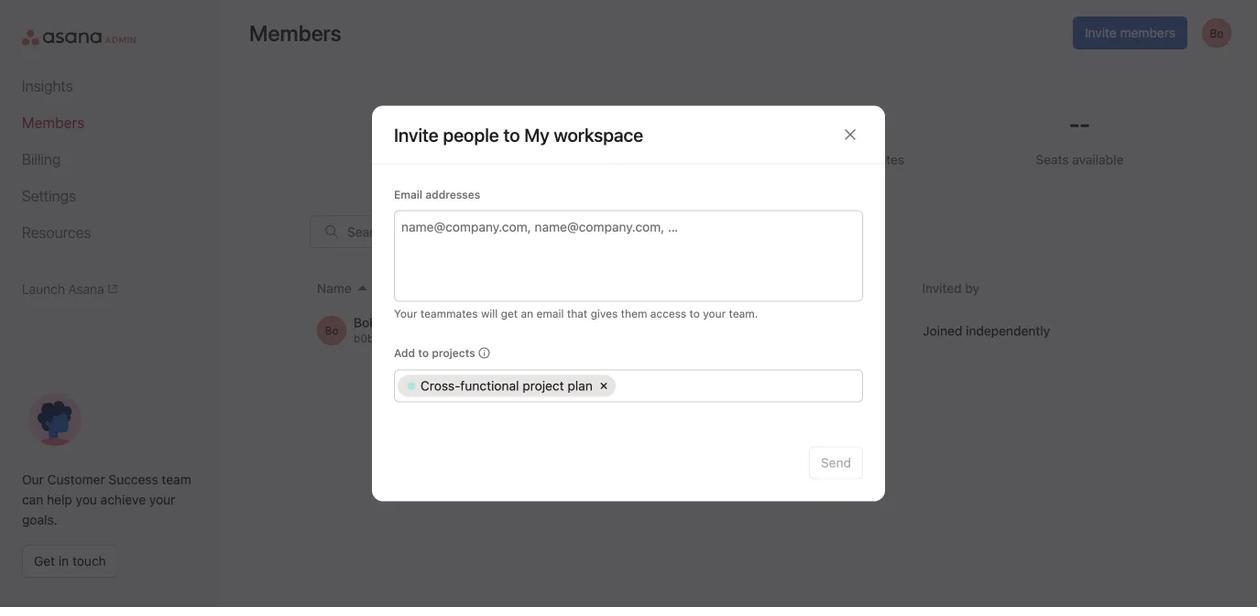 Task type: vqa. For each thing, say whether or not it's contained in the screenshot.


Task type: locate. For each thing, give the bounding box(es) containing it.
invite people to my workspace dialog
[[372, 106, 885, 502]]

2 horizontal spatial members
[[392, 152, 447, 167]]

2 horizontal spatial to
[[690, 307, 700, 320]]

1 horizontal spatial 0
[[851, 106, 869, 141]]

0 horizontal spatial members
[[650, 152, 706, 167]]

members inside button
[[1120, 25, 1176, 40]]

get in touch button
[[22, 545, 118, 578]]

1 vertical spatial members
[[22, 114, 84, 132]]

2 vertical spatial to
[[418, 347, 429, 360]]

Email addresses text field
[[401, 216, 692, 238]]

1 horizontal spatial invite
[[1085, 25, 1117, 40]]

0 vertical spatial access
[[606, 152, 647, 167]]

addresses
[[426, 188, 480, 201]]

seats
[[1036, 152, 1069, 167]]

1 horizontal spatial access
[[650, 307, 687, 320]]

your
[[394, 307, 417, 320]]

teammates
[[421, 307, 478, 320]]

team.
[[729, 307, 758, 320]]

2 vertical spatial members
[[392, 152, 447, 167]]

invite inside dialog
[[394, 124, 439, 145]]

pending
[[815, 152, 863, 167]]

independently
[[966, 323, 1050, 338]]

available
[[1073, 152, 1124, 167]]

b0bth3builder2k23@gmail.com
[[354, 332, 517, 345]]

1 horizontal spatial your
[[703, 307, 726, 320]]

send button
[[809, 447, 863, 480]]

seats available
[[1036, 152, 1124, 167]]

gives
[[591, 307, 618, 320]]

1 vertical spatial members
[[650, 152, 706, 167]]

limited
[[559, 152, 602, 167]]

get
[[501, 307, 518, 320]]

to left team.
[[690, 307, 700, 320]]

2 0 from the left
[[851, 106, 869, 141]]

launch asana link
[[22, 281, 198, 296]]

0 horizontal spatial members
[[22, 114, 84, 132]]

access right limited
[[606, 152, 647, 167]]

that
[[567, 307, 588, 320]]

launch
[[22, 281, 65, 296]]

0 horizontal spatial 0
[[631, 106, 649, 141]]

insights link
[[22, 75, 198, 97]]

access right them
[[650, 307, 687, 320]]

1 horizontal spatial bo
[[1210, 27, 1224, 39]]

bo left bob
[[325, 324, 339, 337]]

0 vertical spatial bo
[[1210, 27, 1224, 39]]

1 vertical spatial bo
[[325, 324, 339, 337]]

joined independently
[[923, 323, 1050, 338]]

functional
[[460, 379, 519, 394]]

1 0 from the left
[[631, 106, 649, 141]]

0
[[631, 106, 649, 141], [851, 106, 869, 141]]

name button
[[317, 279, 573, 299]]

in
[[59, 554, 69, 569]]

members
[[1120, 25, 1176, 40], [650, 152, 706, 167]]

pending invites
[[815, 152, 905, 167]]

1 vertical spatial your
[[149, 493, 175, 508]]

your inside our customer success team can help you achieve your goals.
[[149, 493, 175, 508]]

0 horizontal spatial invite
[[394, 124, 439, 145]]

1 horizontal spatial to
[[504, 124, 520, 145]]

projects
[[432, 347, 475, 360]]

1 horizontal spatial members
[[1120, 25, 1176, 40]]

to
[[504, 124, 520, 145], [690, 307, 700, 320], [418, 347, 429, 360]]

0 vertical spatial your
[[703, 307, 726, 320]]

cross-functional project plan
[[421, 379, 593, 394]]

team
[[162, 472, 191, 488]]

invite
[[1085, 25, 1117, 40], [394, 124, 439, 145]]

help
[[47, 493, 72, 508]]

insights
[[22, 77, 73, 95]]

invite inside button
[[1085, 25, 1117, 40]]

0 horizontal spatial your
[[149, 493, 175, 508]]

more information image
[[479, 348, 490, 359]]

1 vertical spatial to
[[690, 307, 700, 320]]

invited
[[922, 281, 962, 296]]

to right people
[[504, 124, 520, 145]]

name
[[317, 281, 352, 296]]

0 vertical spatial invite
[[1085, 25, 1117, 40]]

touch
[[72, 554, 106, 569]]

0 vertical spatial to
[[504, 124, 520, 145]]

get in touch
[[34, 554, 106, 569]]

goals.
[[22, 513, 57, 528]]

0 vertical spatial members
[[249, 20, 342, 46]]

email
[[394, 188, 423, 201]]

limited access members
[[559, 152, 706, 167]]

1 vertical spatial access
[[650, 307, 687, 320]]

bo
[[1210, 27, 1224, 39], [325, 324, 339, 337]]

0 horizontal spatial bo
[[325, 324, 339, 337]]

invite for invite people to my workspace
[[394, 124, 439, 145]]

members
[[249, 20, 342, 46], [22, 114, 84, 132], [392, 152, 447, 167]]

billing
[[22, 151, 61, 168]]

your left team.
[[703, 307, 726, 320]]

invite for invite members
[[1085, 25, 1117, 40]]

0 up limited access members
[[631, 106, 649, 141]]

add to projects
[[394, 347, 475, 360]]

0 up pending invites
[[851, 106, 869, 141]]

1 vertical spatial invite
[[394, 124, 439, 145]]

achieve
[[101, 493, 146, 508]]

0 vertical spatial members
[[1120, 25, 1176, 40]]

1
[[413, 106, 426, 141]]

bo right invite members button
[[1210, 27, 1224, 39]]

resources
[[22, 224, 91, 241]]

your
[[703, 307, 726, 320], [149, 493, 175, 508]]

plan
[[568, 379, 593, 394]]

customer
[[47, 472, 105, 488]]

to down b0bth3builder2k23@gmail.com
[[418, 347, 429, 360]]

0 horizontal spatial to
[[418, 347, 429, 360]]

cross-
[[421, 379, 460, 394]]

your down team
[[149, 493, 175, 508]]

access
[[606, 152, 647, 167], [650, 307, 687, 320]]



Task type: describe. For each thing, give the bounding box(es) containing it.
your teammates will get an email that gives them access to your team.
[[394, 307, 758, 320]]

cross-functional project plan cell
[[398, 375, 616, 397]]

access inside invite people to my workspace dialog
[[650, 307, 687, 320]]

Search by name or email text field
[[310, 215, 566, 248]]

bob b0bth3builder2k23@gmail.com
[[354, 315, 517, 345]]

our customer success team can help you achieve your goals.
[[22, 472, 191, 528]]

asana
[[68, 281, 104, 296]]

resources link
[[22, 222, 198, 244]]

bob
[[354, 315, 377, 330]]

invite people to my workspace
[[394, 124, 644, 145]]

email
[[537, 307, 564, 320]]

close this dialog image
[[843, 127, 858, 142]]

email addresses
[[394, 188, 480, 201]]

invited by
[[922, 281, 980, 296]]

members link
[[22, 112, 198, 134]]

invite members
[[1085, 25, 1176, 40]]

you
[[76, 493, 97, 508]]

by
[[965, 281, 980, 296]]

╌
[[1071, 106, 1089, 141]]

1 horizontal spatial members
[[249, 20, 342, 46]]

settings
[[22, 187, 76, 205]]

add
[[394, 347, 415, 360]]

can
[[22, 493, 43, 508]]

our
[[22, 472, 44, 488]]

an
[[521, 307, 534, 320]]

invite members button
[[1073, 16, 1188, 49]]

my workspace
[[524, 124, 644, 145]]

0 for invites
[[851, 106, 869, 141]]

launch asana
[[22, 281, 104, 296]]

0 horizontal spatial access
[[606, 152, 647, 167]]

settings link
[[22, 185, 198, 207]]

people
[[443, 124, 499, 145]]

joined
[[923, 323, 963, 338]]

your inside invite people to my workspace dialog
[[703, 307, 726, 320]]

billing link
[[22, 148, 198, 170]]

send
[[821, 456, 851, 471]]

cross-functional project plan row
[[398, 375, 860, 402]]

them
[[621, 307, 647, 320]]

will
[[481, 307, 498, 320]]

0 for access
[[631, 106, 649, 141]]

invites
[[867, 152, 905, 167]]

project
[[523, 379, 564, 394]]

success
[[109, 472, 158, 488]]

get
[[34, 554, 55, 569]]



